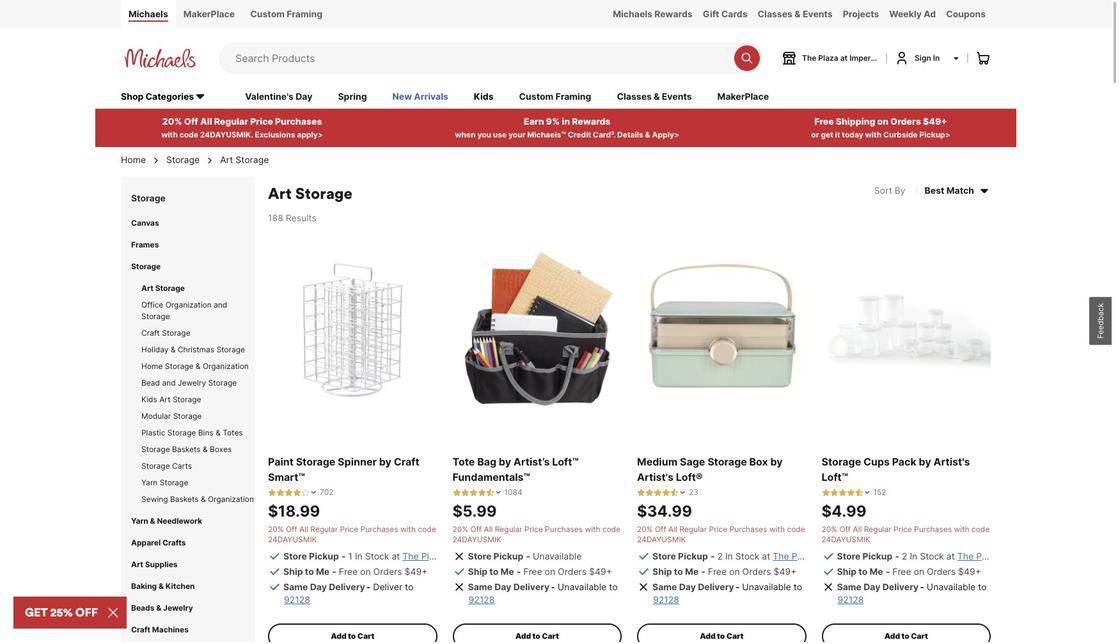 Task type: vqa. For each thing, say whether or not it's contained in the screenshot.
second Michaels
yes



Task type: describe. For each thing, give the bounding box(es) containing it.
regular for $5.99
[[495, 525, 523, 534]]

20% inside 20% off all regular price purchases with code 24dayusmik. exclusions apply>
[[162, 116, 182, 127]]

it
[[835, 130, 840, 139]]

or
[[812, 130, 819, 139]]

projects
[[843, 8, 879, 19]]

add to cart for $4.99
[[885, 632, 928, 641]]

apparel crafts button
[[121, 532, 255, 554]]

artist's inside storage cups pack by artist's loft™
[[934, 456, 970, 468]]

your
[[509, 130, 526, 139]]

$4.99
[[822, 502, 867, 521]]

storage inside dropdown button
[[131, 262, 161, 271]]

8 tabler image from the left
[[637, 489, 646, 497]]

pickup>
[[920, 130, 951, 139]]

valentine's
[[245, 91, 294, 102]]

valentine's day link
[[245, 90, 313, 104]]

the inside button
[[802, 53, 817, 63]]

kids art storage link
[[141, 395, 201, 404]]

with for $5.99
[[585, 525, 601, 534]]

same for $18.99
[[283, 582, 308, 593]]

9%
[[546, 116, 560, 127]]

storage cups pack by artist's loft™
[[822, 456, 970, 484]]

art supplies link
[[131, 560, 178, 569]]

pickup for $34.99
[[678, 551, 708, 562]]

apparel
[[131, 538, 161, 548]]

10 tabler image from the left
[[838, 489, 847, 497]]

$49+ inside free shipping on orders $49+ or get it today with curbside pickup>
[[923, 116, 948, 127]]

sewing
[[141, 494, 168, 504]]

organization for baskets
[[208, 494, 254, 504]]

the for $4.99
[[958, 551, 974, 562]]

shop
[[121, 91, 144, 102]]

results
[[286, 212, 317, 223]]

storage inside office organization and storage
[[141, 311, 170, 321]]

code for $18.99
[[418, 525, 436, 534]]

$5.99 20% off all regular price purchases with code 24dayusmik
[[453, 502, 621, 545]]

ship to me - free on orders $49+ for $4.99
[[837, 566, 981, 577]]

add for $18.99
[[331, 632, 347, 641]]

office
[[141, 300, 163, 309]]

add for $34.99
[[700, 632, 716, 641]]

beads & jewelry link
[[131, 603, 193, 613]]

weekly ad
[[890, 8, 936, 19]]

new arrivals
[[393, 91, 448, 102]]

152
[[874, 488, 887, 497]]

1 vertical spatial classes & events
[[617, 91, 692, 102]]

& down sewing
[[150, 516, 155, 526]]

me for $5.99
[[501, 566, 514, 577]]

you
[[478, 130, 491, 139]]

ship to me - free on orders $49+ for $34.99
[[653, 566, 797, 577]]

1
[[348, 551, 353, 562]]

michaels for michaels rewards
[[613, 8, 653, 19]]

in
[[562, 116, 570, 127]]

2 for $4.99
[[902, 551, 908, 562]]

pickup for $4.99
[[863, 551, 893, 562]]

2 tabler image from the left
[[285, 489, 293, 497]]

storage up yarn storage link
[[141, 461, 170, 471]]

regular for $4.99
[[864, 525, 892, 534]]

michaels rewards link
[[608, 0, 698, 28]]

home for home
[[121, 154, 146, 165]]

pack
[[892, 456, 917, 468]]

cart for $34.99
[[727, 632, 744, 641]]

search button image
[[741, 52, 754, 65]]

1084 button
[[453, 488, 523, 498]]

paint storage spinner by craft smart&#x2122; image
[[268, 246, 437, 415]]

702 dialog
[[268, 488, 334, 498]]

imperial for $34.99
[[828, 551, 861, 562]]

152 dialog
[[822, 488, 887, 498]]

702
[[320, 488, 334, 497]]

20% for $34.99
[[637, 525, 653, 534]]

add to cart button for $4.99
[[822, 624, 991, 642]]

storage up the holiday & christmas storage
[[162, 328, 190, 338]]

use
[[493, 130, 507, 139]]

7 tabler image from the left
[[486, 489, 494, 497]]

store pickup - unavailable
[[468, 551, 582, 562]]

valentine's day
[[245, 91, 313, 102]]

storage down storage carts link
[[160, 478, 188, 487]]

at inside the plaza at imperial valley button
[[841, 53, 848, 63]]

$49+ for $18.99
[[405, 566, 428, 577]]

pickup for $18.99
[[309, 551, 339, 562]]

by inside tote bag by artist's loft™ fundamentals™
[[499, 456, 511, 468]]

yarn storage link
[[141, 478, 188, 487]]

and inside office organization and storage
[[214, 300, 227, 309]]

20% off all regular price purchases with code 24dayusmik. exclusions apply>
[[161, 116, 323, 139]]

holiday & christmas storage link
[[141, 345, 245, 354]]

stock for $4.99
[[920, 551, 944, 562]]

storage down "plastic"
[[141, 444, 170, 454]]

0 vertical spatial makerplace link
[[176, 0, 243, 28]]

ship for $34.99
[[653, 566, 672, 577]]

plaza for $18.99
[[421, 551, 444, 562]]

me for $18.99
[[316, 566, 330, 577]]

storage button
[[121, 256, 255, 278]]

92128 for $18.99
[[284, 595, 310, 605]]

off for $5.99
[[471, 525, 482, 534]]

store pickup - 2 in stock at the plaza at imperial valley for $34.99
[[653, 551, 889, 562]]

day for $5.99
[[495, 582, 511, 593]]

the plaza at imperial valley
[[802, 53, 904, 63]]

0 vertical spatial makerplace
[[183, 8, 235, 19]]

price for $5.99
[[525, 525, 543, 534]]

carts
[[172, 461, 192, 471]]

imperial for $4.99
[[1013, 551, 1046, 562]]

holiday
[[141, 345, 169, 354]]

new arrivals link
[[393, 90, 448, 104]]

price for $18.99
[[340, 525, 358, 534]]

8 tabler image from the left
[[830, 489, 838, 497]]

medium sage storage box by artist's loft® link
[[637, 454, 806, 485]]

medium sage storage box by artist's loft®
[[637, 456, 783, 484]]

1084 dialog
[[453, 488, 523, 498]]

1 vertical spatial makerplace
[[718, 91, 769, 102]]

with for $18.99
[[400, 525, 416, 534]]

0 vertical spatial classes & events link
[[753, 0, 838, 28]]

same day delivery - deliver to 92128
[[283, 582, 414, 605]]

3 tabler image from the left
[[301, 489, 310, 497]]

yarn storage
[[141, 478, 188, 487]]

modular storage link
[[141, 411, 202, 421]]

weekly ad link
[[884, 0, 941, 28]]

storage inside button
[[131, 192, 166, 203]]

off for $4.99
[[840, 525, 851, 534]]

& right beads
[[156, 603, 161, 613]]

baskets for storage
[[172, 444, 201, 454]]

0 vertical spatial art storage
[[220, 154, 269, 165]]

11 tabler image from the left
[[847, 489, 855, 497]]

2 for $34.99
[[718, 551, 723, 562]]

purchases for $34.99
[[730, 525, 767, 534]]

23 button
[[637, 488, 699, 498]]

crafts
[[162, 538, 186, 548]]

craft inside paint storage spinner by craft smart™
[[394, 456, 420, 468]]

frames
[[131, 240, 159, 249]]

art supplies
[[131, 560, 178, 569]]

9 tabler image from the left
[[662, 489, 671, 497]]

credit
[[568, 130, 591, 139]]

off for $18.99
[[286, 525, 297, 534]]

michaels link
[[121, 0, 176, 28]]

apparel crafts
[[131, 538, 186, 548]]

plaza inside button
[[819, 53, 839, 63]]

apply>
[[297, 130, 323, 139]]

$18.99
[[268, 502, 320, 521]]

free inside free shipping on orders $49+ or get it today with curbside pickup>
[[815, 116, 834, 127]]

sign in
[[915, 53, 940, 63]]

1084
[[505, 488, 523, 497]]

price inside 20% off all regular price purchases with code 24dayusmik. exclusions apply>
[[250, 116, 273, 127]]

free for $18.99
[[339, 566, 358, 577]]

me for $4.99
[[870, 566, 883, 577]]

add for $4.99
[[885, 632, 900, 641]]

valley for $34.99
[[864, 551, 889, 562]]

paint storage spinner by craft smart™ link
[[268, 454, 437, 485]]

art inside the art supplies dropdown button
[[131, 560, 143, 569]]

storage cups pack by artist&#x27;s loft&#x2122; image
[[822, 246, 991, 415]]

in for $18.99
[[355, 551, 363, 562]]

coupons
[[946, 8, 986, 19]]

paint
[[268, 456, 294, 468]]

7 tabler image from the left
[[822, 489, 830, 497]]

office organization and storage link
[[141, 300, 227, 321]]

art supplies button
[[121, 554, 255, 576]]

free for $5.99
[[524, 566, 542, 577]]

yarn for yarn storage
[[141, 478, 158, 487]]

machines
[[152, 625, 189, 635]]

& up 'yarn & needlework' dropdown button
[[201, 494, 206, 504]]

0 horizontal spatial custom framing link
[[243, 0, 330, 28]]

storage up results
[[295, 183, 353, 203]]

storage link for storage button
[[131, 192, 166, 205]]

delivery for $4.99
[[883, 582, 919, 593]]

delivery for $34.99
[[698, 582, 734, 593]]

craft machines link
[[131, 625, 189, 635]]

all for $18.99
[[299, 525, 308, 534]]

& inside earn 9% in rewards when you use your michaels™ credit card³. details & apply>
[[645, 130, 651, 139]]

michaels for michaels
[[129, 8, 168, 19]]

code inside 20% off all regular price purchases with code 24dayusmik. exclusions apply>
[[180, 130, 198, 139]]

20% for $18.99
[[268, 525, 284, 534]]

frames button
[[121, 234, 255, 256]]

same day delivery - unavailable to 92128 for $5.99
[[468, 582, 618, 605]]

purchases for $4.99
[[914, 525, 952, 534]]

- inside same day delivery - deliver to 92128
[[366, 582, 371, 593]]

art up modular storage
[[159, 395, 171, 404]]

store pickup - 2 in stock at the plaza at imperial valley for $4.99
[[837, 551, 1074, 562]]

stock for $34.99
[[736, 551, 760, 562]]

curbside
[[884, 130, 918, 139]]

storage cups pack by artist's loft™ link
[[822, 454, 991, 485]]

with inside free shipping on orders $49+ or get it today with curbside pickup>
[[865, 130, 882, 139]]

$49+ for $5.99
[[589, 566, 612, 577]]

gift cards
[[703, 8, 748, 19]]

1 horizontal spatial classes & events
[[758, 8, 833, 19]]

medium sage storage box by artist&#x27;s loft&#xae; image
[[637, 246, 806, 415]]

bead
[[141, 378, 160, 388]]

bead and jewelry storage
[[141, 378, 237, 388]]

imperial inside button
[[850, 53, 880, 63]]

baking & kitchen link
[[131, 581, 195, 591]]

& down christmas
[[196, 361, 201, 371]]

delivery for $18.99
[[329, 582, 365, 593]]

coupons link
[[941, 0, 991, 28]]

baskets for sewing
[[170, 494, 199, 504]]

art storage link
[[141, 283, 185, 293]]

details
[[617, 130, 644, 139]]

0 vertical spatial storage link
[[166, 153, 200, 166]]

custom for bottom custom framing link
[[519, 91, 554, 102]]

same for $34.99
[[653, 582, 677, 593]]

9 tabler image from the left
[[855, 489, 863, 497]]

bins
[[198, 428, 214, 437]]

beads
[[131, 603, 154, 613]]

storage up plastic storage bins & totes link
[[173, 411, 202, 421]]

off for $34.99
[[655, 525, 666, 534]]

20% for $5.99
[[453, 525, 468, 534]]

free shipping on orders $49+ or get it today with curbside pickup>
[[812, 116, 951, 139]]



Task type: locate. For each thing, give the bounding box(es) containing it.
ship for $4.99
[[837, 566, 857, 577]]

artist's
[[514, 456, 550, 468]]

price inside $4.99 20% off all regular price purchases with code 24dayusmik
[[894, 525, 912, 534]]

1 vertical spatial makerplace link
[[718, 90, 769, 104]]

free up get
[[815, 116, 834, 127]]

20% for $4.99
[[822, 525, 838, 534]]

20% down shop categories link
[[162, 116, 182, 127]]

with inside $4.99 20% off all regular price purchases with code 24dayusmik
[[954, 525, 970, 534]]

2 delivery from the left
[[514, 582, 550, 593]]

1 delivery from the left
[[329, 582, 365, 593]]

kids
[[474, 91, 494, 102], [141, 395, 157, 404]]

baking
[[131, 581, 157, 591]]

tabler image
[[268, 489, 276, 497], [285, 489, 293, 497], [301, 489, 310, 497], [461, 489, 469, 497], [469, 489, 478, 497], [478, 489, 486, 497], [486, 489, 494, 497], [637, 489, 646, 497], [662, 489, 671, 497], [838, 489, 847, 497], [847, 489, 855, 497]]

box
[[750, 456, 768, 468]]

jewelry down kitchen
[[163, 603, 193, 613]]

unavailable for $4.99
[[927, 582, 976, 593]]

all for $5.99
[[484, 525, 493, 534]]

imperial for $18.99
[[458, 551, 491, 562]]

storage down 20% off all regular price purchases with code 24dayusmik. exclusions apply>
[[236, 154, 269, 165]]

by inside medium sage storage box by artist's loft®
[[771, 456, 783, 468]]

1 by from the left
[[379, 456, 392, 468]]

home storage & organization
[[141, 361, 249, 371]]

1 vertical spatial art storage
[[268, 183, 353, 203]]

1 stock from the left
[[365, 551, 389, 562]]

craft machines button
[[121, 619, 255, 641]]

by inside paint storage spinner by craft smart™
[[379, 456, 392, 468]]

1 vertical spatial craft
[[394, 456, 420, 468]]

storage link right "home" link
[[166, 153, 200, 166]]

price inside the $5.99 20% off all regular price purchases with code 24dayusmik
[[525, 525, 543, 534]]

off inside $18.99 20% off all regular price purchases with code 24dayusmik
[[286, 525, 297, 534]]

on up curbside
[[878, 116, 889, 127]]

3 ship to me - free on orders $49+ from the left
[[653, 566, 797, 577]]

and up kids art storage link
[[162, 378, 176, 388]]

3 same day delivery - unavailable to 92128 from the left
[[837, 582, 987, 605]]

1 vertical spatial kids
[[141, 395, 157, 404]]

gift cards link
[[698, 0, 753, 28]]

4 add to cart button from the left
[[822, 624, 991, 642]]

1 vertical spatial events
[[662, 91, 692, 102]]

rewards inside earn 9% in rewards when you use your michaels™ credit card³. details & apply>
[[572, 116, 611, 127]]

craft storage
[[141, 328, 190, 338]]

1 vertical spatial home
[[141, 361, 163, 371]]

ship down store pickup - unavailable
[[468, 566, 488, 577]]

1 vertical spatial artist's
[[637, 471, 674, 484]]

3 pickup from the left
[[678, 551, 708, 562]]

20% inside the $5.99 20% off all regular price purchases with code 24dayusmik
[[453, 525, 468, 534]]

orders for $4.99
[[927, 566, 956, 577]]

24dayusmik inside the $5.99 20% off all regular price purchases with code 24dayusmik
[[453, 535, 502, 545]]

0 horizontal spatial classes & events link
[[617, 90, 692, 104]]

price inside $18.99 20% off all regular price purchases with code 24dayusmik
[[340, 525, 358, 534]]

0 horizontal spatial same day delivery - unavailable to 92128
[[468, 582, 618, 605]]

frames link
[[131, 240, 159, 249]]

pickup left 1
[[309, 551, 339, 562]]

off inside 20% off all regular price purchases with code 24dayusmik. exclusions apply>
[[184, 116, 198, 127]]

4 add from the left
[[885, 632, 900, 641]]

1 store pickup - 2 in stock at the plaza at imperial valley from the left
[[653, 551, 889, 562]]

3 add to cart button from the left
[[637, 624, 806, 642]]

pickup down the $5.99 20% off all regular price purchases with code 24dayusmik
[[494, 551, 524, 562]]

1 vertical spatial yarn
[[131, 516, 148, 526]]

1 same day delivery - unavailable to 92128 from the left
[[468, 582, 618, 605]]

4 cart from the left
[[911, 632, 928, 641]]

1 vertical spatial rewards
[[572, 116, 611, 127]]

on for $5.99
[[545, 566, 555, 577]]

1 me from the left
[[316, 566, 330, 577]]

storage up 152 popup button
[[822, 456, 861, 468]]

art up baking
[[131, 560, 143, 569]]

ship for $5.99
[[468, 566, 488, 577]]

plaza for $4.99
[[976, 551, 999, 562]]

makerplace
[[183, 8, 235, 19], [718, 91, 769, 102]]

valley inside the plaza at imperial valley button
[[881, 53, 904, 63]]

purchases for $18.99
[[361, 525, 398, 534]]

1 vertical spatial classes
[[617, 91, 652, 102]]

valley for $4.99
[[1049, 551, 1074, 562]]

day inside same day delivery - deliver to 92128
[[310, 582, 327, 593]]

events for topmost classes & events link
[[803, 8, 833, 19]]

& right baking
[[159, 581, 164, 591]]

3 92128 from the left
[[653, 595, 679, 605]]

categories
[[146, 91, 194, 102]]

cart
[[357, 632, 375, 641], [542, 632, 559, 641], [727, 632, 744, 641], [911, 632, 928, 641]]

artist's down medium
[[637, 471, 674, 484]]

92128 inside same day delivery - deliver to 92128
[[284, 595, 310, 605]]

off down shop categories link
[[184, 116, 198, 127]]

ship to me - free on orders $49+ down store pickup - unavailable
[[468, 566, 612, 577]]

1 24dayusmik from the left
[[268, 535, 317, 545]]

needlework
[[157, 516, 202, 526]]

kids art storage
[[141, 395, 201, 404]]

with for $4.99
[[954, 525, 970, 534]]

0 horizontal spatial kids
[[141, 395, 157, 404]]

me up same day delivery - deliver to 92128
[[316, 566, 330, 577]]

2 vertical spatial craft
[[131, 625, 150, 635]]

loft™ inside storage cups pack by artist's loft™
[[822, 471, 848, 484]]

3 ship from the left
[[653, 566, 672, 577]]

regular inside the $5.99 20% off all regular price purchases with code 24dayusmik
[[495, 525, 523, 534]]

storage link inside button
[[131, 192, 166, 205]]

storage right "home" link
[[166, 154, 200, 165]]

$4.99 20% off all regular price purchases with code 24dayusmik
[[822, 502, 990, 545]]

24dayusmik for $5.99
[[453, 535, 502, 545]]

1 tabler image from the left
[[268, 489, 276, 497]]

earn
[[524, 116, 544, 127]]

purchases inside $34.99 20% off all regular price purchases with code 24dayusmik
[[730, 525, 767, 534]]

& down craft storage
[[171, 345, 176, 354]]

delivery
[[329, 582, 365, 593], [514, 582, 550, 593], [698, 582, 734, 593], [883, 582, 919, 593]]

delivery down 1
[[329, 582, 365, 593]]

0 horizontal spatial classes & events
[[617, 91, 692, 102]]

2 92128 from the left
[[469, 595, 495, 605]]

$18.99 20% off all regular price purchases with code 24dayusmik
[[268, 502, 436, 545]]

delivery down store pickup - unavailable
[[514, 582, 550, 593]]

with inside $18.99 20% off all regular price purchases with code 24dayusmik
[[400, 525, 416, 534]]

storage button
[[121, 192, 176, 212]]

1 vertical spatial classes & events link
[[617, 90, 692, 104]]

all inside $18.99 20% off all regular price purchases with code 24dayusmik
[[299, 525, 308, 534]]

organization for storage
[[203, 361, 249, 371]]

5 tabler image from the left
[[469, 489, 478, 497]]

1 horizontal spatial events
[[803, 8, 833, 19]]

with inside $34.99 20% off all regular price purchases with code 24dayusmik
[[770, 525, 785, 534]]

organization down christmas
[[203, 361, 249, 371]]

2 tabler image from the left
[[293, 489, 301, 497]]

0 horizontal spatial 2
[[718, 551, 723, 562]]

in right 1
[[355, 551, 363, 562]]

2 by from the left
[[499, 456, 511, 468]]

0 vertical spatial yarn
[[141, 478, 158, 487]]

art storage down 24dayusmik.
[[220, 154, 269, 165]]

events left the projects
[[803, 8, 833, 19]]

price for $4.99
[[894, 525, 912, 534]]

free for $34.99
[[708, 566, 727, 577]]

tabler image inside '1084' dialog
[[453, 489, 461, 497]]

& right details
[[645, 130, 651, 139]]

art up office
[[141, 283, 153, 293]]

storage up bead and jewelry storage
[[165, 361, 194, 371]]

storage down office
[[141, 311, 170, 321]]

storage inside storage cups pack by artist's loft™
[[822, 456, 861, 468]]

3 cart from the left
[[727, 632, 744, 641]]

on for $34.99
[[729, 566, 740, 577]]

add to cart button
[[268, 624, 437, 642], [453, 624, 622, 642], [637, 624, 806, 642], [822, 624, 991, 642]]

storage down home storage & organization
[[208, 378, 237, 388]]

price up exclusions
[[250, 116, 273, 127]]

in for $4.99
[[910, 551, 918, 562]]

all up 24dayusmik.
[[200, 116, 212, 127]]

4 92128 from the left
[[838, 595, 864, 605]]

ship to me - free on orders $49+ down $34.99 20% off all regular price purchases with code 24dayusmik
[[653, 566, 797, 577]]

plaza for $34.99
[[792, 551, 815, 562]]

store down $4.99
[[837, 551, 861, 562]]

20% inside $34.99 20% off all regular price purchases with code 24dayusmik
[[637, 525, 653, 534]]

jewelry inside beads & jewelry dropdown button
[[163, 603, 193, 613]]

michaels rewards
[[613, 8, 693, 19]]

all inside $34.99 20% off all regular price purchases with code 24dayusmik
[[669, 525, 677, 534]]

Search Input field
[[235, 43, 728, 73]]

regular inside $18.99 20% off all regular price purchases with code 24dayusmik
[[310, 525, 338, 534]]

24dayusmik down $18.99
[[268, 535, 317, 545]]

office organization and storage
[[141, 300, 227, 321]]

art up the 188
[[268, 183, 292, 203]]

spinner
[[338, 456, 377, 468]]

2 2 from the left
[[902, 551, 908, 562]]

2 add from the left
[[515, 632, 531, 641]]

1 horizontal spatial custom framing
[[519, 91, 591, 102]]

free
[[815, 116, 834, 127], [339, 566, 358, 577], [524, 566, 542, 577], [708, 566, 727, 577], [893, 566, 912, 577]]

24dayusmik inside $4.99 20% off all regular price purchases with code 24dayusmik
[[822, 535, 871, 545]]

purchases inside the $5.99 20% off all regular price purchases with code 24dayusmik
[[545, 525, 583, 534]]

store for $4.99
[[837, 551, 861, 562]]

1 michaels from the left
[[129, 8, 168, 19]]

craft for craft machines
[[131, 625, 150, 635]]

day
[[296, 91, 313, 102], [310, 582, 327, 593], [495, 582, 511, 593], [679, 582, 696, 593], [864, 582, 881, 593]]

$34.99
[[637, 502, 692, 521]]

and down storage dropdown button
[[214, 300, 227, 309]]

3 store from the left
[[653, 551, 676, 562]]

storage
[[166, 154, 200, 165], [236, 154, 269, 165], [295, 183, 353, 203], [131, 192, 166, 203], [131, 262, 161, 271], [155, 283, 185, 293], [141, 311, 170, 321], [162, 328, 190, 338], [217, 345, 245, 354], [165, 361, 194, 371], [208, 378, 237, 388], [173, 395, 201, 404], [173, 411, 202, 421], [167, 428, 196, 437], [141, 444, 170, 454], [296, 456, 335, 468], [708, 456, 747, 468], [822, 456, 861, 468], [141, 461, 170, 471], [160, 478, 188, 487]]

& right bins
[[216, 428, 221, 437]]

new
[[393, 91, 412, 102]]

plastic storage bins & totes
[[141, 428, 243, 437]]

1 92128 from the left
[[284, 595, 310, 605]]

off inside $4.99 20% off all regular price purchases with code 24dayusmik
[[840, 525, 851, 534]]

0 horizontal spatial custom framing
[[250, 8, 323, 19]]

188
[[268, 212, 283, 223]]

all inside $4.99 20% off all regular price purchases with code 24dayusmik
[[853, 525, 862, 534]]

0 vertical spatial classes
[[758, 8, 793, 19]]

rewards inside michaels rewards link
[[655, 8, 693, 19]]

ship down $34.99
[[653, 566, 672, 577]]

on down $34.99 20% off all regular price purchases with code 24dayusmik
[[729, 566, 740, 577]]

0 vertical spatial jewelry
[[178, 378, 206, 388]]

home for home storage & organization
[[141, 361, 163, 371]]

baking & kitchen button
[[121, 576, 255, 597]]

kids for kids art storage
[[141, 395, 157, 404]]

with inside the $5.99 20% off all regular price purchases with code 24dayusmik
[[585, 525, 601, 534]]

1 horizontal spatial framing
[[556, 91, 591, 102]]

store down $18.99
[[283, 551, 307, 562]]

2 vertical spatial organization
[[208, 494, 254, 504]]

24dayusmik for $18.99
[[268, 535, 317, 545]]

0 vertical spatial rewards
[[655, 8, 693, 19]]

bag
[[477, 456, 497, 468]]

1 vertical spatial framing
[[556, 91, 591, 102]]

1 same from the left
[[283, 582, 308, 593]]

price down medium sage storage box by artist's loft® link
[[709, 525, 728, 534]]

1 horizontal spatial custom
[[519, 91, 554, 102]]

0 vertical spatial kids
[[474, 91, 494, 102]]

framing for bottom custom framing link
[[556, 91, 591, 102]]

unavailable for $5.99
[[558, 582, 607, 593]]

0 vertical spatial artist's
[[934, 456, 970, 468]]

orders up curbside
[[891, 116, 921, 127]]

storage right christmas
[[217, 345, 245, 354]]

1 add from the left
[[331, 632, 347, 641]]

1 tabler image from the left
[[276, 489, 285, 497]]

1 horizontal spatial makerplace link
[[718, 90, 769, 104]]

kids link
[[474, 90, 494, 104]]

tabler image
[[276, 489, 285, 497], [293, 489, 301, 497], [453, 489, 461, 497], [646, 489, 654, 497], [654, 489, 662, 497], [671, 489, 679, 497], [822, 489, 830, 497], [830, 489, 838, 497], [855, 489, 863, 497]]

152 button
[[822, 488, 887, 498]]

3 24dayusmik from the left
[[637, 535, 686, 545]]

stock down $34.99 20% off all regular price purchases with code 24dayusmik
[[736, 551, 760, 562]]

4 by from the left
[[919, 456, 931, 468]]

stock for $18.99
[[365, 551, 389, 562]]

ship to me - free on orders $49+ down 1
[[283, 566, 428, 577]]

& right cards on the top right
[[795, 8, 801, 19]]

0 vertical spatial home
[[121, 154, 146, 165]]

baking & kitchen
[[131, 581, 195, 591]]

off
[[184, 116, 198, 127], [286, 525, 297, 534], [471, 525, 482, 534], [655, 525, 666, 534], [840, 525, 851, 534]]

0 vertical spatial custom framing
[[250, 8, 323, 19]]

20% down $34.99
[[637, 525, 653, 534]]

craft storage link
[[141, 328, 190, 338]]

art storage
[[220, 154, 269, 165], [268, 183, 353, 203], [141, 283, 185, 293]]

loft™ inside tote bag by artist's loft™ fundamentals™
[[552, 456, 579, 468]]

3 add from the left
[[700, 632, 716, 641]]

weekly
[[890, 8, 922, 19]]

ship down $4.99
[[837, 566, 857, 577]]

delivery for $5.99
[[514, 582, 550, 593]]

24dayusmik.
[[200, 130, 253, 139]]

1 ship to me - free on orders $49+ from the left
[[283, 566, 428, 577]]

24dayusmik for $4.99
[[822, 535, 871, 545]]

0 horizontal spatial loft™
[[552, 456, 579, 468]]

today
[[842, 130, 864, 139]]

rewards
[[655, 8, 693, 19], [572, 116, 611, 127]]

store pickup - 2 in stock at the plaza at imperial valley down $4.99 20% off all regular price purchases with code 24dayusmik
[[837, 551, 1074, 562]]

code inside $4.99 20% off all regular price purchases with code 24dayusmik
[[972, 525, 990, 534]]

beads & jewelry
[[131, 603, 193, 613]]

bead and jewelry storage link
[[141, 378, 237, 388]]

orders for $34.99
[[743, 566, 771, 577]]

0 vertical spatial baskets
[[172, 444, 201, 454]]

4 ship to me - free on orders $49+ from the left
[[837, 566, 981, 577]]

2 ship from the left
[[468, 566, 488, 577]]

holiday & christmas storage
[[141, 345, 245, 354]]

day for $34.99
[[679, 582, 696, 593]]

24dayusmik for $34.99
[[637, 535, 686, 545]]

4 tabler image from the left
[[461, 489, 469, 497]]

orders inside free shipping on orders $49+ or get it today with curbside pickup>
[[891, 116, 921, 127]]

1 horizontal spatial artist's
[[934, 456, 970, 468]]

4 ship from the left
[[837, 566, 857, 577]]

regular for $18.99
[[310, 525, 338, 534]]

exclusions
[[255, 130, 295, 139]]

$49+ for $4.99
[[958, 566, 981, 577]]

4 store from the left
[[837, 551, 861, 562]]

classes & events right cards on the top right
[[758, 8, 833, 19]]

in for $34.99
[[725, 551, 733, 562]]

code inside the $5.99 20% off all regular price purchases with code 24dayusmik
[[603, 525, 621, 534]]

events up the apply>
[[662, 91, 692, 102]]

classes & events link up the apply>
[[617, 90, 692, 104]]

store for $18.99
[[283, 551, 307, 562]]

regular inside $4.99 20% off all regular price purchases with code 24dayusmik
[[864, 525, 892, 534]]

regular down 152
[[864, 525, 892, 534]]

art down 24dayusmik.
[[220, 154, 233, 165]]

1 horizontal spatial custom framing link
[[519, 90, 591, 104]]

1 vertical spatial custom
[[519, 91, 554, 102]]

4 same from the left
[[837, 582, 862, 593]]

92128 for $5.99
[[469, 595, 495, 605]]

0 vertical spatial custom framing link
[[243, 0, 330, 28]]

1 horizontal spatial kids
[[474, 91, 494, 102]]

0 horizontal spatial classes
[[617, 91, 652, 102]]

2 down $4.99 20% off all regular price purchases with code 24dayusmik
[[902, 551, 908, 562]]

0 vertical spatial framing
[[287, 8, 323, 19]]

92128 for $34.99
[[653, 595, 679, 605]]

1 horizontal spatial makerplace
[[718, 91, 769, 102]]

1 horizontal spatial michaels
[[613, 8, 653, 19]]

delivery inside same day delivery - deliver to 92128
[[329, 582, 365, 593]]

beads & jewelry button
[[121, 597, 255, 619]]

0 vertical spatial classes & events
[[758, 8, 833, 19]]

ship to me - free on orders $49+ for $5.99
[[468, 566, 612, 577]]

and
[[214, 300, 227, 309], [162, 378, 176, 388]]

4 add to cart from the left
[[885, 632, 928, 641]]

craft up holiday on the left bottom of the page
[[141, 328, 160, 338]]

makerplace right michaels link
[[183, 8, 235, 19]]

kitchen
[[166, 581, 195, 591]]

store for $5.99
[[468, 551, 492, 562]]

1 horizontal spatial 2
[[902, 551, 908, 562]]

1 cart from the left
[[357, 632, 375, 641]]

2 me from the left
[[501, 566, 514, 577]]

2 cart from the left
[[542, 632, 559, 641]]

3 stock from the left
[[920, 551, 944, 562]]

jewelry down home storage & organization link
[[178, 378, 206, 388]]

on down store pickup - unavailable
[[545, 566, 555, 577]]

24dayusmik down $34.99
[[637, 535, 686, 545]]

0 vertical spatial events
[[803, 8, 833, 19]]

off down $34.99
[[655, 525, 666, 534]]

purchases for $5.99
[[545, 525, 583, 534]]

1 horizontal spatial classes & events link
[[753, 0, 838, 28]]

christmas
[[178, 345, 214, 354]]

storage down bead and jewelry storage link
[[173, 395, 201, 404]]

artist's inside medium sage storage box by artist's loft®
[[637, 471, 674, 484]]

store
[[283, 551, 307, 562], [468, 551, 492, 562], [653, 551, 676, 562], [837, 551, 861, 562]]

events for the left classes & events link
[[662, 91, 692, 102]]

0 horizontal spatial stock
[[365, 551, 389, 562]]

& left boxes
[[203, 444, 208, 454]]

1 horizontal spatial stock
[[736, 551, 760, 562]]

0 horizontal spatial makerplace link
[[176, 0, 243, 28]]

storage up canvas link
[[131, 192, 166, 203]]

day for $18.99
[[310, 582, 327, 593]]

kids for kids
[[474, 91, 494, 102]]

me down $34.99 20% off all regular price purchases with code 24dayusmik
[[685, 566, 699, 577]]

in inside popup button
[[933, 53, 940, 63]]

1 vertical spatial storage link
[[131, 192, 166, 205]]

20% down $18.99
[[268, 525, 284, 534]]

6 tabler image from the left
[[671, 489, 679, 497]]

1 store from the left
[[283, 551, 307, 562]]

the for $34.99
[[773, 551, 789, 562]]

me down store pickup - unavailable
[[501, 566, 514, 577]]

3 by from the left
[[771, 456, 783, 468]]

when
[[455, 130, 476, 139]]

24dayusmik inside $34.99 20% off all regular price purchases with code 24dayusmik
[[637, 535, 686, 545]]

valley for $18.99
[[494, 551, 518, 562]]

2 vertical spatial storage link
[[131, 262, 161, 271]]

art
[[220, 154, 233, 165], [268, 183, 292, 203], [141, 283, 153, 293], [159, 395, 171, 404], [131, 560, 143, 569]]

purchases inside $4.99 20% off all regular price purchases with code 24dayusmik
[[914, 525, 952, 534]]

stock right 1
[[365, 551, 389, 562]]

& up the apply>
[[654, 91, 660, 102]]

purchases inside $18.99 20% off all regular price purchases with code 24dayusmik
[[361, 525, 398, 534]]

off inside $34.99 20% off all regular price purchases with code 24dayusmik
[[655, 525, 666, 534]]

3 tabler image from the left
[[453, 489, 461, 497]]

tote bag by artist&#x2019;s loft&#x2122; fundamentals&#x2122; image
[[453, 246, 622, 415]]

storage carts
[[141, 461, 192, 471]]

0 horizontal spatial rewards
[[572, 116, 611, 127]]

in down $4.99 20% off all regular price purchases with code 24dayusmik
[[910, 551, 918, 562]]

0 vertical spatial loft™
[[552, 456, 579, 468]]

&
[[795, 8, 801, 19], [654, 91, 660, 102], [645, 130, 651, 139], [171, 345, 176, 354], [196, 361, 201, 371], [216, 428, 221, 437], [203, 444, 208, 454], [201, 494, 206, 504], [150, 516, 155, 526], [159, 581, 164, 591], [156, 603, 161, 613]]

store pickup - 1 in stock at the plaza at imperial valley
[[283, 551, 518, 562]]

1 horizontal spatial classes
[[758, 8, 793, 19]]

1 ship from the left
[[283, 566, 303, 577]]

by right box
[[771, 456, 783, 468]]

yarn for yarn & needlework
[[131, 516, 148, 526]]

0 horizontal spatial artist's
[[637, 471, 674, 484]]

sewing baskets & organization link
[[141, 494, 254, 504]]

regular inside $34.99 20% off all regular price purchases with code 24dayusmik
[[680, 525, 707, 534]]

home link
[[121, 153, 146, 166]]

2 same from the left
[[468, 582, 493, 593]]

jewelry for and
[[178, 378, 206, 388]]

store down $34.99
[[653, 551, 676, 562]]

all inside 20% off all regular price purchases with code 24dayusmik. exclusions apply>
[[200, 116, 212, 127]]

0 horizontal spatial and
[[162, 378, 176, 388]]

storage up office
[[155, 283, 185, 293]]

artist's
[[934, 456, 970, 468], [637, 471, 674, 484]]

baskets up carts
[[172, 444, 201, 454]]

code inside $34.99 20% off all regular price purchases with code 24dayusmik
[[787, 525, 805, 534]]

all down $4.99
[[853, 525, 862, 534]]

cups
[[864, 456, 890, 468]]

purchases inside 20% off all regular price purchases with code 24dayusmik. exclusions apply>
[[275, 116, 322, 127]]

deliver
[[373, 582, 403, 593]]

2 store from the left
[[468, 551, 492, 562]]

storage link inside dropdown button
[[131, 262, 161, 271]]

off down $4.99
[[840, 525, 851, 534]]

2 horizontal spatial stock
[[920, 551, 944, 562]]

20% inside $18.99 20% off all regular price purchases with code 24dayusmik
[[268, 525, 284, 534]]

craft inside dropdown button
[[131, 625, 150, 635]]

1 vertical spatial baskets
[[170, 494, 199, 504]]

2 michaels from the left
[[613, 8, 653, 19]]

4 tabler image from the left
[[646, 489, 654, 497]]

organization down art storage link
[[166, 300, 212, 309]]

sign in button
[[894, 50, 960, 66]]

spring
[[338, 91, 367, 102]]

0 vertical spatial organization
[[166, 300, 212, 309]]

0 vertical spatial and
[[214, 300, 227, 309]]

2 same day delivery - unavailable to 92128 from the left
[[653, 582, 802, 605]]

price down storage cups pack by artist's loft™ link
[[894, 525, 912, 534]]

1 horizontal spatial and
[[214, 300, 227, 309]]

by
[[379, 456, 392, 468], [499, 456, 511, 468], [771, 456, 783, 468], [919, 456, 931, 468]]

6 tabler image from the left
[[478, 489, 486, 497]]

makerplace down search button image
[[718, 91, 769, 102]]

store for $34.99
[[653, 551, 676, 562]]

2 ship to me - free on orders $49+ from the left
[[468, 566, 612, 577]]

3 delivery from the left
[[698, 582, 734, 593]]

3 me from the left
[[685, 566, 699, 577]]

organization inside office organization and storage
[[166, 300, 212, 309]]

valley
[[881, 53, 904, 63], [494, 551, 518, 562], [864, 551, 889, 562], [1049, 551, 1074, 562]]

2 add to cart from the left
[[515, 632, 559, 641]]

with inside 20% off all regular price purchases with code 24dayusmik. exclusions apply>
[[161, 130, 178, 139]]

jewelry for &
[[163, 603, 193, 613]]

all for $34.99
[[669, 525, 677, 534]]

add to cart
[[331, 632, 375, 641], [515, 632, 559, 641], [700, 632, 744, 641], [885, 632, 928, 641]]

price up 1
[[340, 525, 358, 534]]

storage inside medium sage storage box by artist's loft®
[[708, 456, 747, 468]]

code for $34.99
[[787, 525, 805, 534]]

0 horizontal spatial custom
[[250, 8, 285, 19]]

2 store pickup - 2 in stock at the plaza at imperial valley from the left
[[837, 551, 1074, 562]]

off inside the $5.99 20% off all regular price purchases with code 24dayusmik
[[471, 525, 482, 534]]

art storage up results
[[268, 183, 353, 203]]

1 add to cart from the left
[[331, 632, 375, 641]]

canvas button
[[121, 212, 255, 234]]

24dayusmik inside $18.99 20% off all regular price purchases with code 24dayusmik
[[268, 535, 317, 545]]

yarn inside 'yarn & needlework' dropdown button
[[131, 516, 148, 526]]

20% inside $4.99 20% off all regular price purchases with code 24dayusmik
[[822, 525, 838, 534]]

2 24dayusmik from the left
[[453, 535, 502, 545]]

storage up storage baskets & boxes
[[167, 428, 196, 437]]

sewing baskets & organization
[[141, 494, 254, 504]]

add to cart for $18.99
[[331, 632, 375, 641]]

events
[[803, 8, 833, 19], [662, 91, 692, 102]]

free for $4.99
[[893, 566, 912, 577]]

code inside $18.99 20% off all regular price purchases with code 24dayusmik
[[418, 525, 436, 534]]

me down $4.99 20% off all regular price purchases with code 24dayusmik
[[870, 566, 883, 577]]

1 horizontal spatial same day delivery - unavailable to 92128
[[653, 582, 802, 605]]

plastic storage bins & totes link
[[141, 428, 243, 437]]

3 same from the left
[[653, 582, 677, 593]]

supplies
[[145, 560, 178, 569]]

1 add to cart button from the left
[[268, 624, 437, 642]]

code for $5.99
[[603, 525, 621, 534]]

0 vertical spatial custom
[[250, 8, 285, 19]]

custom for leftmost custom framing link
[[250, 8, 285, 19]]

to inside same day delivery - deliver to 92128
[[405, 582, 414, 593]]

same inside same day delivery - deliver to 92128
[[283, 582, 308, 593]]

$5.99
[[453, 502, 497, 521]]

4 delivery from the left
[[883, 582, 919, 593]]

ship to me - free on orders $49+ down $4.99 20% off all regular price purchases with code 24dayusmik
[[837, 566, 981, 577]]

by inside storage cups pack by artist's loft™
[[919, 456, 931, 468]]

5 tabler image from the left
[[654, 489, 662, 497]]

24dayusmik down $4.99
[[822, 535, 871, 545]]

1 horizontal spatial loft™
[[822, 471, 848, 484]]

2 vertical spatial art storage
[[141, 283, 185, 293]]

add to cart button for $34.99
[[637, 624, 806, 642]]

3 add to cart from the left
[[700, 632, 744, 641]]

add to cart for $5.99
[[515, 632, 559, 641]]

0 horizontal spatial framing
[[287, 8, 323, 19]]

1 vertical spatial organization
[[203, 361, 249, 371]]

cart for $4.99
[[911, 632, 928, 641]]

0 vertical spatial craft
[[141, 328, 160, 338]]

2 pickup from the left
[[494, 551, 524, 562]]

cart for $18.99
[[357, 632, 375, 641]]

2 stock from the left
[[736, 551, 760, 562]]

stock down $4.99 20% off all regular price purchases with code 24dayusmik
[[920, 551, 944, 562]]

storage link for storage dropdown button
[[131, 262, 161, 271]]

0 horizontal spatial makerplace
[[183, 8, 235, 19]]

2 horizontal spatial same day delivery - unavailable to 92128
[[837, 582, 987, 605]]

price up store pickup - unavailable
[[525, 525, 543, 534]]

1 2 from the left
[[718, 551, 723, 562]]

0 horizontal spatial events
[[662, 91, 692, 102]]

add to cart button for $5.99
[[453, 624, 622, 642]]

regular inside 20% off all regular price purchases with code 24dayusmik. exclusions apply>
[[214, 116, 248, 127]]

home storage & organization link
[[141, 361, 249, 371]]

1 vertical spatial loft™
[[822, 471, 848, 484]]

on inside free shipping on orders $49+ or get it today with curbside pickup>
[[878, 116, 889, 127]]

in down $34.99 20% off all regular price purchases with code 24dayusmik
[[725, 551, 733, 562]]

yarn & needlework link
[[131, 516, 202, 526]]

regular for $34.99
[[680, 525, 707, 534]]

4 pickup from the left
[[863, 551, 893, 562]]

23 dialog
[[637, 488, 699, 498]]

kids down the bead
[[141, 395, 157, 404]]

orders for $18.99
[[373, 566, 402, 577]]

rewards up credit
[[572, 116, 611, 127]]

0 horizontal spatial michaels
[[129, 8, 168, 19]]

price inside $34.99 20% off all regular price purchases with code 24dayusmik
[[709, 525, 728, 534]]

free down 1
[[339, 566, 358, 577]]

stock
[[365, 551, 389, 562], [736, 551, 760, 562], [920, 551, 944, 562]]

1 vertical spatial custom framing link
[[519, 90, 591, 104]]

off down $5.99
[[471, 525, 482, 534]]

1 vertical spatial custom framing
[[519, 91, 591, 102]]

apply>
[[652, 130, 680, 139]]

1 pickup from the left
[[309, 551, 339, 562]]

4 me from the left
[[870, 566, 883, 577]]

1 horizontal spatial rewards
[[655, 8, 693, 19]]

rewards left gift
[[655, 8, 693, 19]]

4 24dayusmik from the left
[[822, 535, 871, 545]]

price for $34.99
[[709, 525, 728, 534]]

1 vertical spatial jewelry
[[163, 603, 193, 613]]

all inside the $5.99 20% off all regular price purchases with code 24dayusmik
[[484, 525, 493, 534]]

1 vertical spatial and
[[162, 378, 176, 388]]

2 add to cart button from the left
[[453, 624, 622, 642]]

storage inside paint storage spinner by craft smart™
[[296, 456, 335, 468]]



